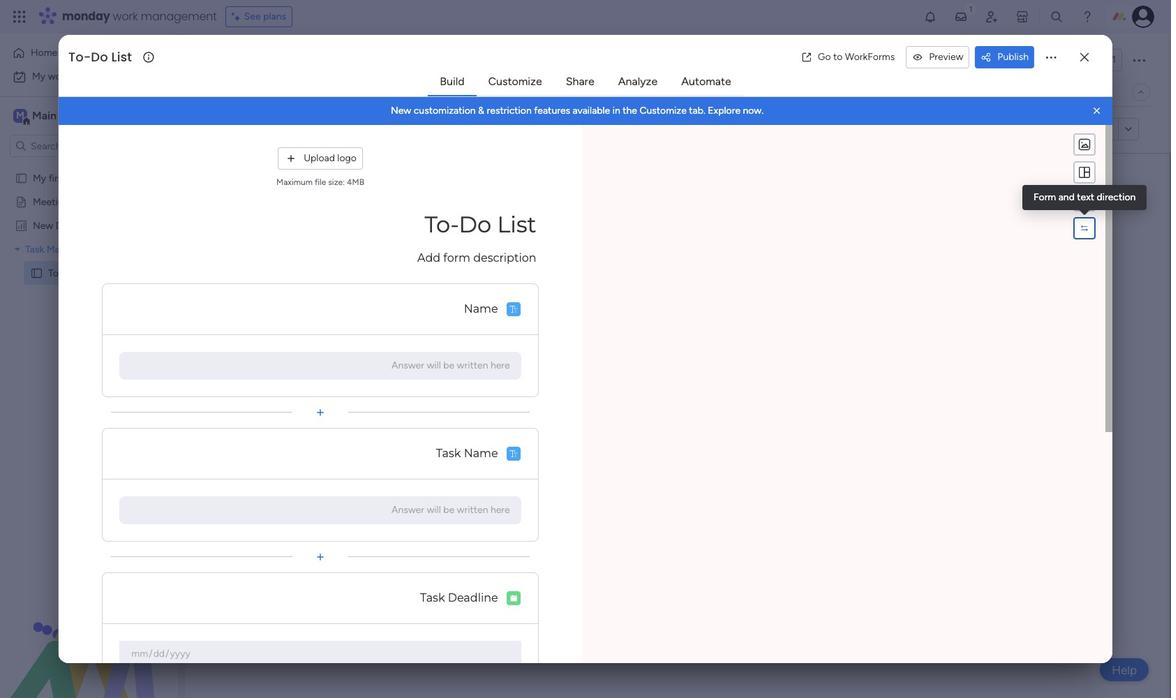 Task type: vqa. For each thing, say whether or not it's contained in the screenshot.
bottommost Item
no



Task type: locate. For each thing, give the bounding box(es) containing it.
form right edit
[[237, 123, 258, 135]]

integrate
[[924, 86, 964, 98]]

direction
[[1097, 191, 1136, 203]]

management
[[47, 243, 104, 255]]

0 vertical spatial my
[[32, 71, 46, 82]]

copy
[[1049, 123, 1072, 135]]

new inside banner banner
[[391, 105, 411, 117]]

do
[[251, 44, 280, 75], [91, 48, 108, 66], [459, 210, 491, 238], [63, 267, 75, 279]]

0 vertical spatial work
[[113, 8, 138, 24]]

written
[[457, 359, 488, 371], [457, 504, 488, 516]]

description
[[473, 251, 536, 264]]

0 horizontal spatial customize
[[488, 75, 542, 88]]

new up workforms logo
[[391, 105, 411, 117]]

2 vertical spatial task
[[420, 591, 445, 605]]

1 vertical spatial will
[[427, 504, 441, 516]]

let's
[[548, 268, 583, 291]]

new customization & restriction features available in the customize tab. explore now.
[[391, 105, 764, 117]]

1 vertical spatial answer
[[391, 504, 424, 516]]

1 vertical spatial work
[[48, 71, 69, 82]]

0 horizontal spatial form
[[300, 86, 323, 98]]

0 horizontal spatial automate
[[681, 75, 731, 88]]

workforms
[[845, 51, 895, 63]]

automate
[[681, 75, 731, 88], [1066, 86, 1110, 98]]

2 here from the top
[[491, 504, 510, 516]]

0 vertical spatial component__icon image
[[507, 302, 521, 316]]

caret down image
[[15, 244, 20, 254]]

1 horizontal spatial automate
[[1066, 86, 1110, 98]]

2 vertical spatial component__icon image
[[507, 591, 521, 605]]

to-do list
[[212, 44, 321, 75], [68, 48, 132, 66], [425, 210, 536, 238], [48, 267, 93, 279]]

drag to reorder the question image for task deadline
[[313, 577, 327, 591]]

system
[[107, 243, 140, 255]]

automate up close image
[[1066, 86, 1110, 98]]

collapse board header image
[[1136, 87, 1147, 98]]

work inside option
[[48, 71, 69, 82]]

1
[[1112, 54, 1116, 66]]

main for main table
[[233, 86, 254, 98]]

3 component__icon image from the top
[[507, 591, 521, 605]]

1 vertical spatial new
[[33, 219, 53, 231]]

main inside main table button
[[233, 86, 254, 98]]

work for monday
[[113, 8, 138, 24]]

drag to reorder the question image down add new question icon in the left of the page
[[313, 432, 327, 446]]

add form description
[[417, 251, 536, 264]]

more actions image
[[1044, 50, 1058, 64]]

link
[[1098, 123, 1113, 135]]

by up upload logo
[[327, 122, 339, 136]]

1 here from the top
[[491, 359, 510, 371]]

by
[[327, 122, 339, 136], [630, 268, 650, 291]]

component__icon image
[[507, 302, 521, 316], [507, 446, 521, 460], [507, 591, 521, 605]]

help button
[[1100, 658, 1149, 681]]

main right workspace image
[[32, 109, 57, 122]]

form inside button
[[300, 86, 323, 98]]

1 vertical spatial here
[[491, 504, 510, 516]]

task
[[25, 243, 44, 255], [436, 447, 461, 460], [420, 591, 445, 605]]

task for task management system
[[25, 243, 44, 255]]

form right add on the left top
[[443, 251, 470, 264]]

work right monday
[[113, 8, 138, 24]]

here
[[491, 359, 510, 371], [491, 504, 510, 516]]

see plans
[[244, 10, 286, 22]]

0 horizontal spatial main
[[32, 109, 57, 122]]

1 vertical spatial public board image
[[15, 195, 28, 208]]

2 component__icon image from the top
[[507, 446, 521, 460]]

home
[[31, 47, 57, 59]]

component__icon image down description on the top left of page
[[507, 302, 521, 316]]

see
[[244, 10, 261, 22]]

0 horizontal spatial by
[[327, 122, 339, 136]]

maximum file size: 4mb
[[276, 177, 364, 187]]

first
[[49, 172, 66, 184]]

1 name from the top
[[464, 302, 498, 316]]

0 vertical spatial be
[[443, 359, 454, 371]]

name
[[464, 302, 498, 316], [464, 447, 498, 460]]

public board image down "task management system"
[[30, 266, 43, 279]]

notes
[[71, 195, 98, 207]]

tab list
[[428, 68, 743, 96]]

1 vertical spatial written
[[457, 504, 488, 516]]

automate inside automate button
[[1066, 86, 1110, 98]]

will
[[427, 359, 441, 371], [427, 504, 441, 516]]

component__icon image right deadline
[[507, 591, 521, 605]]

drag to reorder the question image for task name
[[313, 432, 327, 446]]

1 vertical spatial main
[[32, 109, 57, 122]]

copy form link button
[[1023, 118, 1118, 140]]

menu image
[[1078, 165, 1092, 179]]

option
[[0, 165, 178, 168]]

0 vertical spatial customize
[[488, 75, 542, 88]]

2 answer from the top
[[391, 504, 424, 516]]

form
[[1075, 123, 1096, 135], [237, 123, 258, 135], [443, 251, 470, 264], [767, 268, 807, 291]]

0 vertical spatial drag to reorder the question image
[[313, 432, 327, 446]]

management
[[141, 8, 217, 24]]

background color and image selector image
[[1078, 138, 1092, 151]]

home option
[[8, 42, 170, 64]]

meeting
[[33, 195, 69, 207]]

public board image for to-do list
[[30, 266, 43, 279]]

customization
[[414, 105, 476, 117]]

written for add new question image
[[457, 504, 488, 516]]

will for add new question icon in the left of the page
[[427, 359, 441, 371]]

build
[[440, 75, 465, 88]]

customize right the
[[640, 105, 687, 117]]

1 written from the top
[[457, 359, 488, 371]]

form left the add view image
[[300, 86, 323, 98]]

automate inside automate 'link'
[[681, 75, 731, 88]]

my for my first board
[[33, 172, 46, 184]]

form right your
[[767, 268, 807, 291]]

my work
[[32, 71, 69, 82]]

1 vertical spatial drag to reorder the question image
[[313, 577, 327, 591]]

2 will from the top
[[427, 504, 441, 516]]

answer
[[391, 359, 424, 371], [391, 504, 424, 516]]

answer for add new question image
[[391, 504, 424, 516]]

banner banner
[[59, 97, 1113, 125]]

new right public dashboard icon
[[33, 219, 53, 231]]

integrate button
[[900, 77, 1035, 107]]

answer will be written here for add new question image
[[391, 504, 510, 516]]

will for add new question image
[[427, 504, 441, 516]]

0 vertical spatial will
[[427, 359, 441, 371]]

let's start by building your form
[[548, 268, 807, 291]]

customize inside tab list
[[488, 75, 542, 88]]

0 vertical spatial form
[[300, 86, 323, 98]]

&
[[478, 105, 484, 117]]

task for task name
[[436, 447, 461, 460]]

0 vertical spatial public board image
[[15, 171, 28, 184]]

form for add
[[443, 251, 470, 264]]

drag to reorder the question image
[[313, 432, 327, 446], [313, 577, 327, 591]]

0 vertical spatial answer
[[391, 359, 424, 371]]

1 vertical spatial name
[[464, 447, 498, 460]]

0 horizontal spatial new
[[33, 219, 53, 231]]

drag to reorder the question image down add new question image
[[313, 577, 327, 591]]

edit
[[217, 123, 235, 135]]

by right start
[[630, 268, 650, 291]]

public board image
[[15, 171, 28, 184], [15, 195, 28, 208], [30, 266, 43, 279]]

lottie animation element
[[0, 557, 178, 698]]

2 answer will be written here from the top
[[391, 504, 510, 516]]

0 vertical spatial answer will be written here
[[391, 359, 510, 371]]

1 horizontal spatial new
[[391, 105, 411, 117]]

notifications image
[[924, 10, 937, 24]]

in
[[613, 105, 620, 117]]

form left and on the top
[[1034, 191, 1056, 203]]

1 horizontal spatial form
[[1034, 191, 1056, 203]]

1 vertical spatial my
[[33, 172, 46, 184]]

publish button
[[975, 46, 1035, 68]]

list box
[[0, 163, 178, 473]]

public board image up public dashboard icon
[[15, 195, 28, 208]]

2 drag to reorder the question image from the top
[[313, 577, 327, 591]]

2 vertical spatial public board image
[[30, 266, 43, 279]]

1 vertical spatial answer will be written here
[[391, 504, 510, 516]]

customize up restriction
[[488, 75, 542, 88]]

be
[[443, 359, 454, 371], [443, 504, 454, 516]]

now.
[[743, 105, 764, 117]]

0 vertical spatial here
[[491, 359, 510, 371]]

customize
[[488, 75, 542, 88], [640, 105, 687, 117]]

my left first in the top of the page
[[33, 172, 46, 184]]

customize inside banner banner
[[640, 105, 687, 117]]

my work option
[[8, 66, 170, 88]]

to-
[[212, 44, 251, 75], [68, 48, 91, 66], [425, 210, 459, 238], [48, 267, 63, 279]]

list box containing my first board
[[0, 163, 178, 473]]

2 written from the top
[[457, 504, 488, 516]]

form for form and text direction
[[1034, 191, 1056, 203]]

work down home
[[48, 71, 69, 82]]

component__icon image right task name
[[507, 446, 521, 460]]

1 will from the top
[[427, 359, 441, 371]]

public board image for meeting notes
[[15, 195, 28, 208]]

add view image
[[342, 87, 347, 97]]

1 horizontal spatial main
[[233, 86, 254, 98]]

your
[[726, 268, 763, 291]]

public board image left first in the top of the page
[[15, 171, 28, 184]]

to- inside field
[[68, 48, 91, 66]]

1 horizontal spatial work
[[113, 8, 138, 24]]

public board image for my first board
[[15, 171, 28, 184]]

1 drag to reorder the question image from the top
[[313, 432, 327, 446]]

1 vertical spatial form
[[1034, 191, 1056, 203]]

1 vertical spatial be
[[443, 504, 454, 516]]

1 vertical spatial customize
[[640, 105, 687, 117]]

form inside 'form'
[[443, 251, 470, 264]]

preview button
[[906, 46, 970, 68]]

1 answer from the top
[[391, 359, 424, 371]]

0 vertical spatial task
[[25, 243, 44, 255]]

main left the table
[[233, 86, 254, 98]]

work
[[113, 8, 138, 24], [48, 71, 69, 82]]

1 vertical spatial task
[[436, 447, 461, 460]]

activity
[[987, 54, 1021, 66]]

0 vertical spatial name
[[464, 302, 498, 316]]

my down home
[[32, 71, 46, 82]]

0 horizontal spatial work
[[48, 71, 69, 82]]

1 answer will be written here from the top
[[391, 359, 510, 371]]

answer for add new question icon in the left of the page
[[391, 359, 424, 371]]

form form
[[59, 125, 1113, 698]]

be for add new question image
[[443, 504, 454, 516]]

my
[[32, 71, 46, 82], [33, 172, 46, 184]]

form up background color and image selector
[[1075, 123, 1096, 135]]

answer will be written here
[[391, 359, 510, 371], [391, 504, 510, 516]]

main inside workspace selection element
[[32, 109, 57, 122]]

1 vertical spatial by
[[630, 268, 650, 291]]

2 be from the top
[[443, 504, 454, 516]]

1 be from the top
[[443, 359, 454, 371]]

my inside option
[[32, 71, 46, 82]]

0 vertical spatial main
[[233, 86, 254, 98]]

0 vertical spatial written
[[457, 359, 488, 371]]

share link
[[555, 69, 606, 94]]

1 vertical spatial component__icon image
[[507, 446, 521, 460]]

search everything image
[[1050, 10, 1064, 24]]

home link
[[8, 42, 170, 64]]

1 horizontal spatial customize
[[640, 105, 687, 117]]

0 vertical spatial new
[[391, 105, 411, 117]]

automate up tab.
[[681, 75, 731, 88]]

upload logo button
[[278, 147, 363, 170]]

help image
[[1081, 10, 1095, 24]]



Task type: describe. For each thing, give the bounding box(es) containing it.
component__icon image for name
[[507, 446, 521, 460]]

form for copy
[[1075, 123, 1096, 135]]

start
[[587, 268, 625, 291]]

task name
[[436, 447, 498, 460]]

task management system
[[25, 243, 140, 255]]

name button
[[120, 298, 500, 320]]

automate link
[[670, 69, 743, 94]]

logo
[[337, 152, 357, 164]]

workspace selection element
[[13, 107, 117, 126]]

kendall parks image
[[1132, 6, 1155, 28]]

my first board
[[33, 172, 94, 184]]

task deadline
[[420, 591, 498, 605]]

Search in workspace field
[[29, 138, 117, 154]]

edit form
[[217, 123, 258, 135]]

board
[[68, 172, 94, 184]]

name inside button
[[464, 302, 498, 316]]

form button
[[290, 81, 333, 103]]

powered by
[[280, 122, 339, 136]]

tab list containing build
[[428, 68, 743, 96]]

do inside form 'form'
[[459, 210, 491, 238]]

dashboard
[[56, 219, 103, 231]]

invite
[[1079, 54, 1104, 66]]

invite / 1 button
[[1053, 49, 1122, 71]]

monday
[[62, 8, 110, 24]]

invite members image
[[985, 10, 999, 24]]

do inside field
[[91, 48, 108, 66]]

my for my work
[[32, 71, 46, 82]]

features
[[534, 105, 570, 117]]

main workspace
[[32, 109, 114, 122]]

text
[[1077, 191, 1095, 203]]

m
[[16, 110, 24, 121]]

written for add new question icon in the left of the page
[[457, 359, 488, 371]]

0 vertical spatial by
[[327, 122, 339, 136]]

go to workforms
[[818, 51, 895, 63]]

form and text direction
[[1034, 191, 1136, 203]]

help
[[1112, 663, 1137, 677]]

workspace
[[59, 109, 114, 122]]

be for add new question icon in the left of the page
[[443, 359, 454, 371]]

add new question image
[[313, 550, 327, 564]]

update feed image
[[954, 10, 968, 24]]

/
[[1106, 54, 1110, 66]]

analyze
[[618, 75, 658, 88]]

plans
[[263, 10, 286, 22]]

list inside form 'form'
[[497, 210, 536, 238]]

to- inside form 'form'
[[425, 210, 459, 238]]

2 name from the top
[[464, 447, 498, 460]]

go to workforms button
[[796, 46, 901, 68]]

upload
[[304, 152, 335, 164]]

meeting notes
[[33, 195, 98, 207]]

here for add new question icon in the left of the page
[[491, 359, 510, 371]]

monday marketplace image
[[1016, 10, 1030, 24]]

and
[[1059, 191, 1075, 203]]

main table
[[233, 86, 280, 98]]

list inside field
[[111, 48, 132, 66]]

tab.
[[689, 105, 706, 117]]

activity button
[[982, 49, 1048, 71]]

monday work management
[[62, 8, 217, 24]]

maximum
[[276, 177, 313, 187]]

restriction
[[487, 105, 532, 117]]

new for new customization & restriction features available in the customize tab. explore now.
[[391, 105, 411, 117]]

go
[[818, 51, 831, 63]]

to-do list inside form 'form'
[[425, 210, 536, 238]]

upload logo
[[304, 152, 357, 164]]

copy form link
[[1049, 123, 1113, 135]]

add new question image
[[313, 405, 327, 419]]

customization tools toolbar
[[1074, 133, 1096, 239]]

To-Do List field
[[65, 48, 141, 66]]

to
[[833, 51, 843, 63]]

my work link
[[8, 66, 170, 88]]

work for my
[[48, 71, 69, 82]]

workforms logo image
[[345, 118, 423, 140]]

1 image
[[965, 1, 977, 16]]

new dashboard
[[33, 219, 103, 231]]

select product image
[[13, 10, 27, 24]]

close image
[[1090, 104, 1104, 118]]

the
[[623, 105, 637, 117]]

lottie animation image
[[0, 557, 178, 698]]

explore
[[708, 105, 741, 117]]

publish
[[998, 51, 1029, 63]]

file
[[315, 177, 326, 187]]

customize link
[[477, 69, 553, 94]]

4mb
[[347, 177, 364, 187]]

analyze link
[[607, 69, 669, 94]]

1 horizontal spatial by
[[630, 268, 650, 291]]

main table button
[[212, 81, 290, 103]]

add
[[417, 251, 440, 264]]

workspace image
[[13, 108, 27, 124]]

answer will be written here for add new question icon in the left of the page
[[391, 359, 510, 371]]

component__icon image for deadline
[[507, 591, 521, 605]]

table
[[257, 86, 280, 98]]

preview
[[929, 51, 964, 63]]

new for new dashboard
[[33, 219, 53, 231]]

public dashboard image
[[15, 218, 28, 232]]

available
[[573, 105, 610, 117]]

to-do list inside field
[[68, 48, 132, 66]]

powered
[[280, 122, 324, 136]]

1 component__icon image from the top
[[507, 302, 521, 316]]

invite / 1
[[1079, 54, 1116, 66]]

building
[[655, 268, 721, 291]]

automate button
[[1041, 81, 1115, 103]]

form for edit
[[237, 123, 258, 135]]

size:
[[328, 177, 345, 187]]

see plans button
[[225, 6, 293, 27]]

main for main workspace
[[32, 109, 57, 122]]

share
[[566, 75, 595, 88]]

form for form
[[300, 86, 323, 98]]

build link
[[429, 69, 476, 94]]

here for add new question image
[[491, 504, 510, 516]]

task for task deadline
[[420, 591, 445, 605]]

deadline
[[448, 591, 498, 605]]

edit form button
[[212, 118, 263, 140]]



